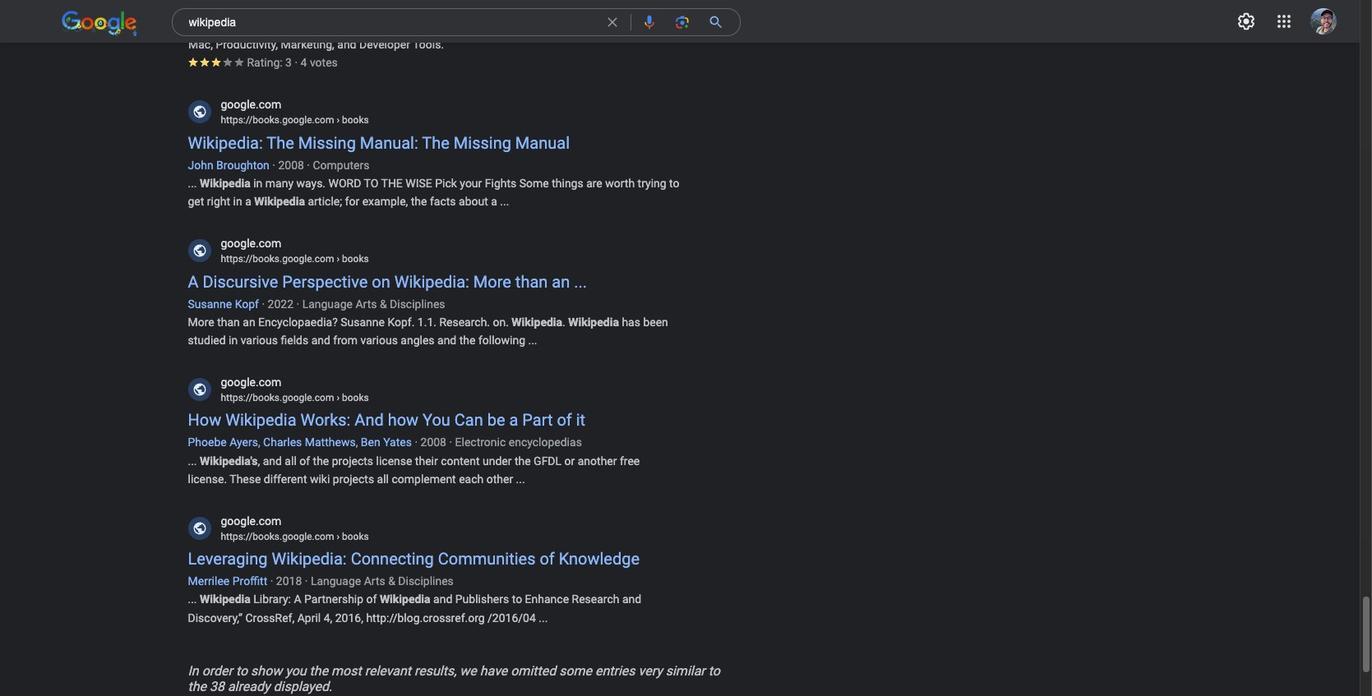 Task type: locate. For each thing, give the bounding box(es) containing it.
‎ right the ayers
[[263, 436, 263, 449]]

word
[[328, 177, 361, 190]]

1 vertical spatial more
[[188, 315, 214, 329]]

› for works:
[[337, 392, 340, 404]]

gfdl
[[534, 454, 562, 467]]

1 vertical spatial disciplines
[[398, 575, 454, 588]]

susanne up 'from'
[[341, 315, 385, 329]]

1 horizontal spatial various
[[360, 334, 398, 347]]

books up perspective
[[342, 253, 369, 265]]

google.com down rating: at the left top of page
[[221, 98, 281, 111]]

› books text field for works:
[[334, 392, 369, 404]]

wikipedia down 'merrilee proffitt' link
[[200, 593, 251, 606]]

· right 2022
[[296, 297, 299, 310]]

2 vertical spatial in
[[229, 334, 238, 347]]

1 horizontal spatial all
[[377, 472, 389, 486]]

1 › from the top
[[337, 114, 340, 126]]

0 horizontal spatial 2008
[[278, 158, 304, 172]]

and right research
[[622, 593, 641, 606]]

1 vertical spatial a
[[294, 593, 301, 606]]

1 vertical spatial › books text field
[[334, 253, 369, 265]]

› up the merrilee proffitt · 2018 · ‎ language arts & disciplines
[[337, 531, 340, 542]]

1 google.com from the top
[[221, 98, 281, 111]]

0 horizontal spatial various
[[241, 334, 278, 347]]

https://books.google.com for wikipedia
[[221, 392, 334, 404]]

google.com https://books.google.com › books down the rating: 3 · ‎ 4 votes
[[221, 98, 369, 126]]

... wikipedia's
[[188, 454, 258, 467]]

trying
[[638, 177, 666, 190]]

language up partnership
[[311, 575, 361, 588]]

2 vertical spatial wikipedia:
[[272, 549, 347, 569]]

wikipedia right .
[[568, 315, 619, 329]]

0 vertical spatial disciplines
[[390, 297, 445, 310]]

than up 'following ...' on the left top
[[515, 272, 548, 292]]

books for missing
[[342, 114, 369, 126]]

language for connecting
[[311, 575, 361, 588]]

worth
[[605, 177, 635, 190]]

we
[[460, 663, 477, 679]]

google.com up discursive
[[221, 237, 281, 250]]

0 vertical spatial a
[[245, 195, 251, 208]]

3 › from the top
[[337, 392, 340, 404]]

1 horizontal spatial &
[[388, 575, 395, 588]]

› books text field up wikipedia: the missing manual: the missing manual on the left top
[[334, 114, 369, 126]]

wikipedia: up "john broughton" link
[[188, 133, 263, 153]]

·
[[294, 56, 297, 69], [272, 158, 275, 172], [307, 158, 310, 172], [262, 297, 265, 310], [296, 297, 299, 310], [415, 436, 418, 449], [449, 436, 452, 449], [270, 575, 273, 588], [305, 575, 308, 588]]

wikipedia - product information, latest updates, and ... link
[[188, 7, 588, 33]]

3 google.com https://books.google.com › books from the top
[[221, 376, 369, 404]]

you
[[285, 663, 306, 679]]

proffitt
[[232, 575, 267, 588]]

4
[[300, 56, 307, 69]]

google.com https://books.google.com › books up perspective
[[221, 237, 369, 265]]

1 vertical spatial wikipedia:
[[394, 272, 469, 292]]

0 vertical spatial › books text field
[[334, 114, 369, 126]]

› books text field up perspective
[[334, 253, 369, 265]]

wikipedia:
[[188, 133, 263, 153], [394, 272, 469, 292], [272, 549, 347, 569]]

0 vertical spatial 2008
[[278, 158, 304, 172]]

search by voice image
[[641, 14, 657, 30]]

more than an encyclopaedia? susanne kopf. 1.1. research. on. wikipedia . wikipedia
[[188, 315, 619, 329]]

more
[[473, 272, 511, 292], [188, 315, 214, 329]]

other ...
[[486, 472, 525, 486]]

& down on
[[380, 297, 387, 310]]

2 missing from the left
[[454, 133, 511, 153]]

it
[[576, 411, 585, 430]]

http://blog.crossref.org
[[366, 611, 485, 624]]

google.com https://books.google.com › books for discursive
[[221, 237, 369, 265]]

None text field
[[221, 113, 369, 128], [221, 252, 369, 266], [221, 113, 369, 128], [221, 252, 369, 266]]

books up wikipedia: the missing manual: the missing manual on the left top
[[342, 114, 369, 126]]

arts down the 'connecting' on the left bottom of page
[[364, 575, 385, 588]]

0 vertical spatial language
[[302, 297, 353, 310]]

works:
[[300, 411, 351, 430]]

1 vertical spatial an
[[243, 315, 255, 329]]

› books text field up and
[[334, 392, 369, 404]]

0 vertical spatial in
[[253, 177, 263, 190]]

an down kopf
[[243, 315, 255, 329]]

phoebe
[[188, 436, 227, 449]]

... for ... wikipedia library: a partnership of wikipedia
[[188, 593, 197, 606]]

none text field › books
[[221, 529, 369, 544]]

‎ down and
[[361, 436, 361, 449]]

2008 up many
[[278, 158, 304, 172]]

2 vertical spatial › books text field
[[334, 392, 369, 404]]

0 horizontal spatial &
[[380, 297, 387, 310]]

susanne kopf link
[[188, 297, 259, 310]]

1.1.
[[417, 315, 436, 329]]

0 horizontal spatial missing
[[298, 133, 356, 153]]

and right updates,
[[543, 12, 571, 32]]

2016,
[[335, 611, 363, 624]]

about
[[459, 195, 488, 208]]

‎
[[300, 56, 300, 69], [313, 158, 313, 172], [302, 297, 302, 310], [263, 436, 263, 449], [361, 436, 361, 449], [455, 436, 455, 449], [311, 575, 311, 588]]

in right studied
[[229, 334, 238, 347]]

be
[[487, 411, 505, 430]]

books for perspective
[[342, 253, 369, 265]]

missing up computers
[[298, 133, 356, 153]]

› books text field for perspective
[[334, 253, 369, 265]]

https://books.google.com
[[221, 114, 334, 126], [221, 253, 334, 265], [221, 392, 334, 404], [221, 531, 334, 542]]

2 › from the top
[[337, 253, 340, 265]]

3 books from the top
[[342, 392, 369, 404]]

google.com up how
[[221, 376, 281, 389]]

has
[[622, 315, 640, 329]]

disciplines for on
[[390, 297, 445, 310]]

disciplines down leveraging wikipedia: connecting communities of knowledge
[[398, 575, 454, 588]]

similar
[[666, 663, 705, 679]]

38
[[210, 679, 224, 694]]

google.com https://books.google.com › books up works:
[[221, 376, 369, 404]]

4 books from the top
[[342, 531, 369, 542]]

disciplines for communities
[[398, 575, 454, 588]]

fields
[[281, 334, 308, 347]]

to right trying
[[669, 177, 679, 190]]

and inside , and all of the projects license their content under the gfdl or another free license. these different wiki projects all complement each other ...
[[263, 454, 282, 467]]

wikipedia: up the merrilee proffitt · 2018 · ‎ language arts & disciplines
[[272, 549, 347, 569]]

most
[[331, 663, 361, 679]]

an up .
[[552, 272, 570, 292]]

developer
[[359, 38, 410, 51]]

1 vertical spatial 2008
[[421, 436, 446, 449]]

wikipedia up the productivity,
[[188, 12, 259, 32]]

books
[[342, 114, 369, 126], [342, 253, 369, 265], [342, 392, 369, 404], [342, 531, 369, 542]]

› up computers
[[337, 114, 340, 126]]

arts
[[355, 297, 377, 310], [364, 575, 385, 588]]

been
[[643, 315, 668, 329]]

enhance
[[525, 593, 569, 606]]

in right right
[[233, 195, 242, 208]]

1 horizontal spatial a
[[509, 411, 518, 430]]

wikipedia's
[[200, 454, 258, 467]]

disciplines
[[390, 297, 445, 310], [398, 575, 454, 588]]

encyclopaedia?
[[258, 315, 338, 329]]

susanne up studied
[[188, 297, 232, 310]]

language for perspective
[[302, 297, 353, 310]]

and down charles
[[263, 454, 282, 467]]

3 https://books.google.com from the top
[[221, 392, 334, 404]]

to up the "/2016/04 ..."
[[512, 593, 522, 606]]

an
[[552, 272, 570, 292], [243, 315, 255, 329]]

the inside has been studied in various fields and from various angles and the following ...
[[459, 334, 476, 347]]

4 google.com from the top
[[221, 514, 281, 528]]

wikipedia
[[188, 12, 259, 32], [200, 177, 251, 190], [254, 195, 305, 208], [512, 315, 562, 329], [568, 315, 619, 329], [225, 411, 296, 430], [200, 593, 251, 606], [380, 593, 430, 606]]

john
[[188, 158, 213, 172]]

0 horizontal spatial all
[[285, 454, 297, 467]]

https://books.google.com up john broughton · 2008 · ‎ computers
[[221, 114, 334, 126]]

google.com for discursive
[[221, 237, 281, 250]]

0 vertical spatial an
[[552, 272, 570, 292]]

arts for connecting
[[364, 575, 385, 588]]

4 https://books.google.com from the top
[[221, 531, 334, 542]]

0 vertical spatial susanne
[[188, 297, 232, 310]]

research
[[572, 593, 619, 606]]

0 horizontal spatial a
[[245, 195, 251, 208]]

0 vertical spatial arts
[[355, 297, 377, 310]]

1 › books text field from the top
[[334, 114, 369, 126]]

1 horizontal spatial missing
[[454, 133, 511, 153]]

and left 'from'
[[311, 334, 330, 347]]

on.
[[493, 315, 509, 329]]

google.com https://books.google.com › books
[[221, 98, 369, 126], [221, 237, 369, 265], [221, 376, 369, 404], [221, 514, 369, 542]]

the down research.
[[459, 334, 476, 347]]

3 google.com from the top
[[221, 376, 281, 389]]

show
[[251, 663, 282, 679]]

article;
[[308, 195, 342, 208]]

0 horizontal spatial than
[[217, 315, 240, 329]]

projects down the ben
[[332, 454, 373, 467]]

already
[[228, 679, 270, 694]]

‎ up ways. on the left top of page
[[313, 158, 313, 172]]

None search field
[[0, 0, 740, 39]]

the up pick
[[422, 133, 450, 153]]

0 vertical spatial a
[[188, 272, 199, 292]]

votes
[[309, 56, 337, 69]]

more up 'on.' at the left of the page
[[473, 272, 511, 292]]

4 google.com https://books.google.com › books from the top
[[221, 514, 369, 542]]

a right right
[[245, 195, 251, 208]]

of inside , and all of the projects license their content under the gfdl or another free license. these different wiki projects all complement each other ...
[[299, 454, 310, 467]]

1 horizontal spatial than
[[515, 272, 548, 292]]

their
[[415, 454, 438, 467]]

the
[[411, 195, 427, 208], [459, 334, 476, 347], [313, 454, 329, 467], [515, 454, 531, 467], [310, 663, 328, 679], [188, 679, 206, 694]]

google.com down "these"
[[221, 514, 281, 528]]

than down susanne kopf link
[[217, 315, 240, 329]]

various left fields
[[241, 334, 278, 347]]

· right kopf
[[262, 297, 265, 310]]

more up studied
[[188, 315, 214, 329]]

1 vertical spatial arts
[[364, 575, 385, 588]]

language down perspective
[[302, 297, 353, 310]]

susanne kopf · 2022 · ‎ language arts & disciplines
[[188, 297, 445, 310]]

a up susanne kopf link
[[188, 272, 199, 292]]

a down '2018'
[[294, 593, 301, 606]]

› books text field
[[334, 114, 369, 126], [334, 253, 369, 265], [334, 392, 369, 404]]

› up works:
[[337, 392, 340, 404]]

a
[[188, 272, 199, 292], [294, 593, 301, 606]]

1 vertical spatial &
[[388, 575, 395, 588]]

arts down on
[[355, 297, 377, 310]]

1 horizontal spatial more
[[473, 272, 511, 292]]

get
[[188, 195, 204, 208]]

disciplines up 1.1.
[[390, 297, 445, 310]]

, up "these"
[[258, 454, 260, 467]]

1 books from the top
[[342, 114, 369, 126]]

of right partnership
[[366, 593, 377, 606]]

projects right wiki
[[333, 472, 374, 486]]

all
[[285, 454, 297, 467], [377, 472, 389, 486]]

omitted
[[511, 663, 556, 679]]

another
[[578, 454, 617, 467]]

· up ways. on the left top of page
[[307, 158, 310, 172]]

›
[[337, 114, 340, 126], [337, 253, 340, 265], [337, 392, 340, 404], [337, 531, 340, 542]]

and publishers to enhance research and discovery," crossref, april 4, 2016, http://blog.crossref.org /2016/04 ...
[[188, 593, 641, 624]]

and up http://blog.crossref.org at bottom left
[[433, 593, 452, 606]]

the up "other ..."
[[515, 454, 531, 467]]

to
[[669, 177, 679, 190], [512, 593, 522, 606], [236, 663, 248, 679], [708, 663, 720, 679]]

1 https://books.google.com from the top
[[221, 114, 334, 126]]

https://books.google.com up charles
[[221, 392, 334, 404]]

0 horizontal spatial wikipedia:
[[188, 133, 263, 153]]

books for connecting
[[342, 531, 369, 542]]

google.com https://books.google.com › books for wikipedia
[[221, 376, 369, 404]]

books up the 'connecting' on the left bottom of page
[[342, 531, 369, 542]]

right
[[207, 195, 230, 208]]

... inside wikipedia - product information, latest updates, and ... mac, productivity, marketing, and developer tools.
[[575, 12, 588, 32]]

2 google.com https://books.google.com › books from the top
[[221, 237, 369, 265]]

projects
[[332, 454, 373, 467], [333, 472, 374, 486]]

ways.
[[296, 177, 326, 190]]

& for connecting
[[388, 575, 395, 588]]

and up the votes
[[337, 38, 356, 51]]

to right similar
[[708, 663, 720, 679]]

google.com for the
[[221, 98, 281, 111]]

john broughton link
[[188, 158, 270, 172]]

1 horizontal spatial a
[[294, 593, 301, 606]]

2 google.com from the top
[[221, 237, 281, 250]]

in inside has been studied in various fields and from various angles and the following ...
[[229, 334, 238, 347]]

product
[[272, 12, 329, 32]]

how wikipedia works: and how you can be a part of it
[[188, 411, 585, 430]]

3 › books text field from the top
[[334, 392, 369, 404]]

0 horizontal spatial the
[[267, 133, 294, 153]]

0 horizontal spatial an
[[243, 315, 255, 329]]

all up different
[[285, 454, 297, 467]]

1 vertical spatial susanne
[[341, 315, 385, 329]]

2 https://books.google.com from the top
[[221, 253, 334, 265]]

& down the 'connecting' on the left bottom of page
[[388, 575, 395, 588]]

None text field
[[221, 390, 369, 405], [221, 529, 369, 544], [221, 390, 369, 405]]

example,
[[362, 195, 408, 208]]

https://books.google.com up '2018'
[[221, 531, 334, 542]]

› up perspective
[[337, 253, 340, 265]]

4 › from the top
[[337, 531, 340, 542]]

you
[[423, 411, 450, 430]]

1 vertical spatial language
[[311, 575, 361, 588]]

research.
[[439, 315, 490, 329]]

2 › books text field from the top
[[334, 253, 369, 265]]

the up john broughton · 2008 · ‎ computers
[[267, 133, 294, 153]]

in left many
[[253, 177, 263, 190]]

of down charles matthews link
[[299, 454, 310, 467]]

2 books from the top
[[342, 253, 369, 265]]

google.com https://books.google.com › books down different
[[221, 514, 369, 542]]

wise
[[406, 177, 432, 190]]

various down kopf.
[[360, 334, 398, 347]]

wikipedia down many
[[254, 195, 305, 208]]

2008
[[278, 158, 304, 172], [421, 436, 446, 449]]

0 vertical spatial more
[[473, 272, 511, 292]]

fights
[[485, 177, 517, 190]]

wikipedia: up 1.1.
[[394, 272, 469, 292]]

books up and
[[342, 392, 369, 404]]

0 vertical spatial &
[[380, 297, 387, 310]]

, inside , and all of the projects license their content under the gfdl or another free license. these different wiki projects all complement each other ...
[[258, 454, 260, 467]]

many
[[265, 177, 294, 190]]

/2016/04 ...
[[488, 611, 548, 624]]

1 horizontal spatial the
[[422, 133, 450, 153]]

1 google.com https://books.google.com › books from the top
[[221, 98, 369, 126]]



Task type: vqa. For each thing, say whether or not it's contained in the screenshot.


Task type: describe. For each thing, give the bounding box(es) containing it.
how
[[188, 411, 221, 430]]

arts for perspective
[[355, 297, 377, 310]]

‎ up ... wikipedia library: a partnership of wikipedia
[[311, 575, 311, 588]]

1 horizontal spatial susanne
[[341, 315, 385, 329]]

leveraging
[[188, 549, 268, 569]]

· right '2018'
[[305, 575, 308, 588]]

pick
[[435, 177, 457, 190]]

› books text field
[[334, 531, 369, 542]]

search by image image
[[674, 14, 690, 30]]

mac,
[[188, 38, 212, 51]]

.
[[562, 315, 565, 329]]

license.
[[188, 472, 227, 486]]

... for ... wikipedia
[[188, 177, 197, 190]]

to right order
[[236, 663, 248, 679]]

wikipedia up the ayers
[[225, 411, 296, 430]]

... wikipedia
[[188, 177, 251, 190]]

, and all of the projects license their content under the gfdl or another free license. these different wiki projects all complement each other ...
[[188, 454, 640, 486]]

wikipedia up 'following ...' on the left top
[[512, 315, 562, 329]]

your
[[460, 177, 482, 190]]

can
[[454, 411, 483, 430]]

a ...
[[491, 195, 509, 208]]

a inside in many ways. word to the wise pick your fights some things are worth trying to get right in a
[[245, 195, 251, 208]]

2 the from the left
[[422, 133, 450, 153]]

content
[[441, 454, 480, 467]]

0 horizontal spatial susanne
[[188, 297, 232, 310]]

· up content
[[449, 436, 452, 449]]

entries
[[595, 663, 635, 679]]

are
[[586, 177, 602, 190]]

productivity,
[[215, 38, 278, 51]]

marketing,
[[280, 38, 334, 51]]

wikipedia down "john broughton" link
[[200, 177, 251, 190]]

in
[[188, 663, 199, 679]]

1 horizontal spatial wikipedia:
[[272, 549, 347, 569]]

these
[[230, 472, 261, 486]]

· right yates
[[415, 436, 418, 449]]

0 vertical spatial all
[[285, 454, 297, 467]]

latest
[[426, 12, 471, 32]]

1 vertical spatial a
[[509, 411, 518, 430]]

seasonal holidays 2023 image
[[61, 10, 137, 37]]

1 horizontal spatial 2008
[[421, 436, 446, 449]]

1 vertical spatial than
[[217, 315, 240, 329]]

part
[[522, 411, 553, 430]]

google.com https://books.google.com › books for the
[[221, 98, 369, 126]]

the
[[381, 177, 403, 190]]

merrilee proffitt link
[[188, 575, 267, 588]]

information,
[[333, 12, 422, 32]]

· up many
[[272, 158, 275, 172]]

1 vertical spatial projects
[[333, 472, 374, 486]]

Search search field
[[189, 13, 594, 35]]

0 horizontal spatial a
[[188, 272, 199, 292]]

books for works:
[[342, 392, 369, 404]]

› books text field for missing
[[334, 114, 369, 126]]

following ...
[[478, 334, 537, 347]]

in order to show you the most relevant results, we have omitted some entries very similar to the 38 already displayed.
[[188, 663, 720, 694]]

› for missing
[[337, 114, 340, 126]]

, left charles
[[258, 436, 260, 449]]

google.com for wikipedia:
[[221, 514, 281, 528]]

4,
[[324, 611, 332, 624]]

knowledge
[[559, 549, 640, 569]]

to
[[364, 177, 378, 190]]

license
[[376, 454, 412, 467]]

, left the ben
[[356, 436, 358, 449]]

perspective
[[282, 272, 368, 292]]

google.com for wikipedia
[[221, 376, 281, 389]]

https://books.google.com for wikipedia:
[[221, 531, 334, 542]]

0 vertical spatial than
[[515, 272, 548, 292]]

encyclopedias
[[509, 436, 582, 449]]

has been studied in various fields and from various angles and the following ...
[[188, 315, 668, 347]]

relevant
[[365, 663, 411, 679]]

communities
[[438, 549, 536, 569]]

to inside and publishers to enhance research and discovery," crossref, april 4, 2016, http://blog.crossref.org /2016/04 ...
[[512, 593, 522, 606]]

rating:
[[247, 56, 282, 69]]

crossref,
[[245, 611, 294, 624]]

charles matthews link
[[263, 436, 356, 449]]

each
[[459, 472, 484, 486]]

wikipedia article; for example, the facts about a ...
[[254, 195, 509, 208]]

partnership
[[304, 593, 363, 606]]

library:
[[253, 593, 291, 606]]

https://books.google.com for discursive
[[221, 253, 334, 265]]

kopf.
[[388, 315, 415, 329]]

complement
[[392, 472, 456, 486]]

different
[[264, 472, 307, 486]]

things
[[552, 177, 583, 190]]

have
[[480, 663, 507, 679]]

from
[[333, 334, 358, 347]]

1 missing from the left
[[298, 133, 356, 153]]

2022
[[268, 297, 294, 310]]

& for perspective
[[380, 297, 387, 310]]

electronic
[[455, 436, 506, 449]]

... for ... wikipedia's
[[188, 454, 197, 467]]

the left 38
[[188, 679, 206, 694]]

‎ up content
[[455, 436, 455, 449]]

updates,
[[476, 12, 539, 32]]

very
[[638, 663, 662, 679]]

to inside in many ways. word to the wise pick your fights some things are worth trying to get right in a
[[669, 177, 679, 190]]

‎ right 3
[[300, 56, 300, 69]]

wikipedia up http://blog.crossref.org at bottom left
[[380, 593, 430, 606]]

merrilee
[[188, 575, 230, 588]]

manual
[[515, 133, 570, 153]]

manual:
[[360, 133, 418, 153]]

1 vertical spatial all
[[377, 472, 389, 486]]

the up wiki
[[313, 454, 329, 467]]

google.com https://books.google.com › books for wikipedia:
[[221, 514, 369, 542]]

1 the from the left
[[267, 133, 294, 153]]

2 various from the left
[[360, 334, 398, 347]]

wikipedia: the missing manual: the missing manual
[[188, 133, 570, 153]]

0 vertical spatial wikipedia:
[[188, 133, 263, 153]]

broughton
[[216, 158, 270, 172]]

facts
[[430, 195, 456, 208]]

of left it
[[557, 411, 572, 430]]

leveraging wikipedia: connecting communities of knowledge
[[188, 549, 640, 569]]

... wikipedia library: a partnership of wikipedia
[[188, 593, 430, 606]]

order
[[202, 663, 233, 679]]

› for perspective
[[337, 253, 340, 265]]

‎ up encyclopaedia?
[[302, 297, 302, 310]]

the down the wise
[[411, 195, 427, 208]]

1 vertical spatial in
[[233, 195, 242, 208]]

ben yates link
[[361, 436, 412, 449]]

angles
[[401, 334, 435, 347]]

0 vertical spatial projects
[[332, 454, 373, 467]]

how
[[388, 411, 419, 430]]

› for connecting
[[337, 531, 340, 542]]

of up the enhance
[[540, 549, 555, 569]]

displayed.
[[273, 679, 332, 694]]

and down research.
[[437, 334, 456, 347]]

wikipedia inside wikipedia - product information, latest updates, and ... mac, productivity, marketing, and developer tools.
[[188, 12, 259, 32]]

free
[[620, 454, 640, 467]]

some
[[559, 663, 592, 679]]

rated 3.0 out of 5, image
[[188, 57, 244, 67]]

1 various from the left
[[241, 334, 278, 347]]

· right 3
[[294, 56, 297, 69]]

0 horizontal spatial more
[[188, 315, 214, 329]]

results,
[[414, 663, 457, 679]]

2 horizontal spatial wikipedia:
[[394, 272, 469, 292]]

computers
[[313, 158, 369, 172]]

under
[[483, 454, 512, 467]]

kopf
[[235, 297, 259, 310]]

https://books.google.com for the
[[221, 114, 334, 126]]

-
[[263, 12, 267, 32]]

1 horizontal spatial an
[[552, 272, 570, 292]]

a discursive perspective on wikipedia: more than an ...
[[188, 272, 587, 292]]

· left '2018'
[[270, 575, 273, 588]]

the right "you"
[[310, 663, 328, 679]]

publishers
[[455, 593, 509, 606]]



